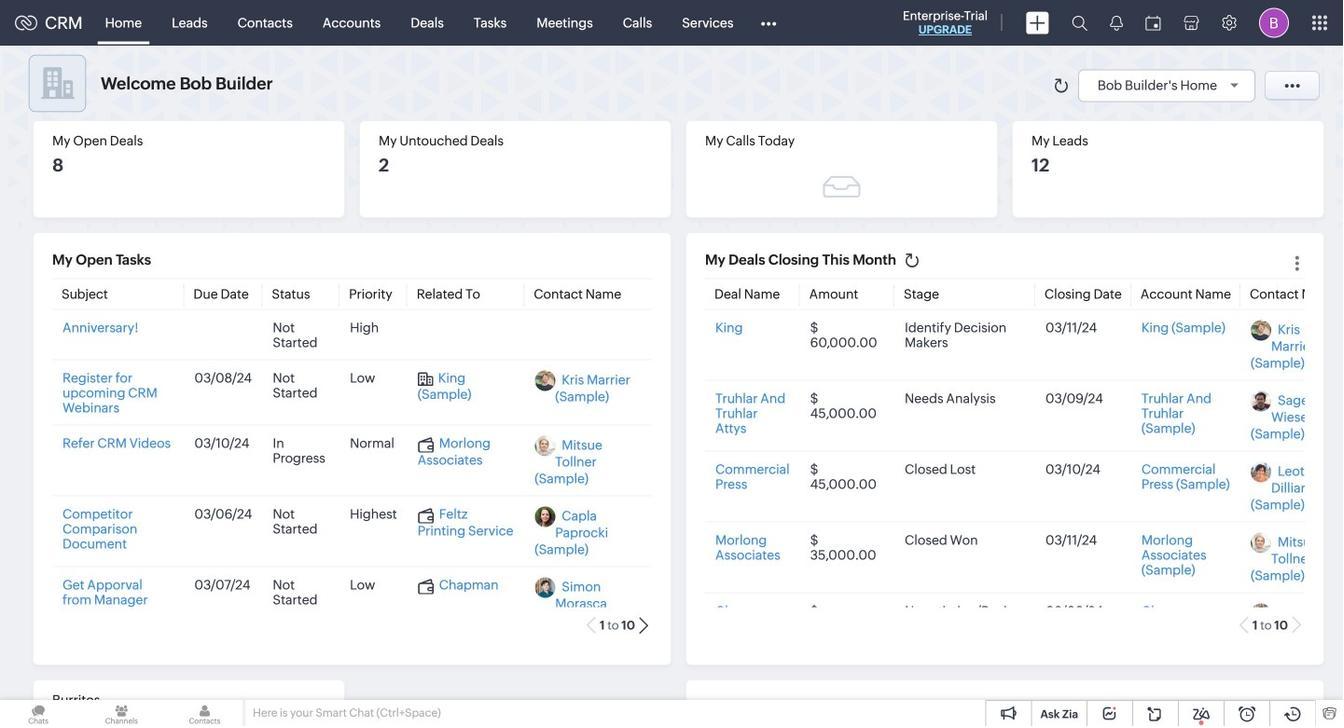 Task type: locate. For each thing, give the bounding box(es) containing it.
contacts image
[[166, 701, 243, 727]]

signals image
[[1110, 15, 1123, 31]]

create menu element
[[1015, 0, 1061, 45]]

calendar image
[[1146, 15, 1162, 30]]

channels image
[[83, 701, 160, 727]]

search image
[[1072, 15, 1088, 31]]

create menu image
[[1026, 12, 1050, 34]]

Other Modules field
[[749, 8, 789, 38]]

chats image
[[0, 701, 77, 727]]



Task type: describe. For each thing, give the bounding box(es) containing it.
profile image
[[1260, 8, 1289, 38]]

logo image
[[15, 15, 37, 30]]

signals element
[[1099, 0, 1135, 46]]

search element
[[1061, 0, 1099, 46]]

profile element
[[1248, 0, 1301, 45]]



